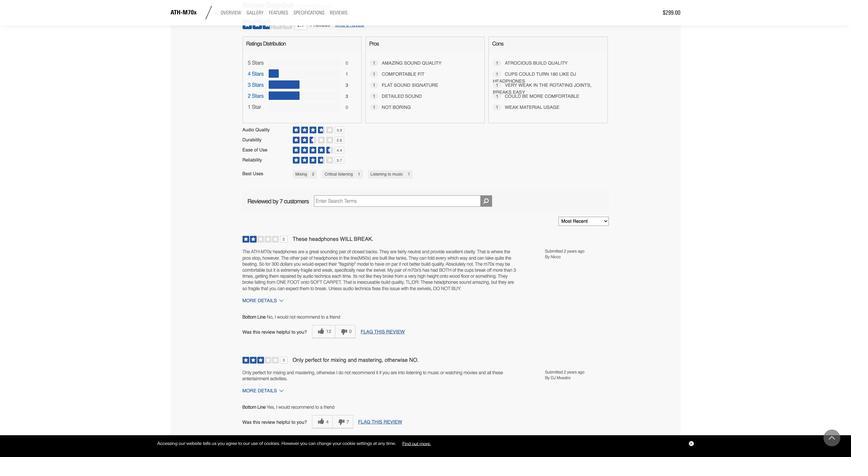 Task type: locate. For each thing, give the bounding box(es) containing it.
m70x
[[183, 9, 197, 16], [261, 249, 272, 255]]

1 vertical spatial but
[[491, 280, 497, 285]]

break.
[[315, 286, 327, 291]]

easy
[[513, 89, 525, 95]]

2 line from the top
[[257, 405, 266, 410]]

you left into
[[382, 370, 389, 376]]

expect down foot
[[286, 286, 298, 291]]

audio up soft
[[303, 274, 313, 279]]

i left do
[[336, 370, 337, 376]]

reviews up write
[[330, 10, 348, 16]]

0 horizontal spatial fragile
[[248, 286, 260, 291]]

would down 'great'
[[302, 262, 313, 267]]

was this review helpful to you? for these headphones will break.
[[242, 330, 307, 335]]

they down swivel.
[[373, 274, 381, 279]]

1 helpful from the top
[[276, 330, 290, 335]]

0 horizontal spatial quality
[[422, 60, 442, 66]]

1 ago from the top
[[578, 249, 584, 254]]

cups could turn 180 like dj headphones
[[493, 71, 576, 84]]

not
[[382, 105, 391, 110], [293, 448, 301, 454]]

stars down 3 stars
[[252, 93, 264, 99]]

the
[[539, 83, 548, 88], [504, 249, 510, 255], [343, 255, 350, 261], [505, 255, 511, 261], [366, 268, 372, 273], [457, 268, 463, 273], [410, 286, 416, 291]]

sound down 'flat sound signature'
[[405, 94, 422, 99]]

was for these headphones will break.
[[242, 330, 252, 335]]

tells
[[203, 441, 211, 447]]

time. down specifically
[[343, 274, 352, 279]]

1 vertical spatial would
[[277, 315, 288, 320]]

it inside the ath-m70x headphones are a great sounding pair of closed backs. they are fairly neutral and provide excellent clarity. that is where the pros stop, however. the other pair of headphones in the line(m50x) are built like tanks. they can fold every which way and can take quite the beating. so for 300 dollars you would expect their "flagship" model to have on par if not better build quality. absolutely not. the m70x may be comfortable but it is extremely fragile and weak, specifically near the swivel. my pair of m70x's has had both of the cups break off more than 3 times, getting them repaired by audio technica each time. its not like they broke from a very high height onto wood floor or something. they broke falling from one foot onto soft carpet. that is inexcusable build quality.   tl;dr: these headphones sound amazing, but they are so fragile that you can expect them to break. unless audio technica fixes this issue with the swivels, do not buy.
[[273, 268, 275, 273]]

stars up 2 stars
[[252, 82, 264, 88]]

more inside the ath-m70x headphones are a great sounding pair of closed backs. they are fairly neutral and provide excellent clarity. that is where the pros stop, however. the other pair of headphones in the line(m50x) are built like tanks. they can fold every which way and can take quite the beating. so for 300 dollars you would expect their "flagship" model to have on par if not better build quality. absolutely not. the m70x may be comfortable but it is extremely fragile and weak, specifically near the swivel. my pair of m70x's has had both of the cups break off more than 3 times, getting them repaired by audio technica each time. its not like they broke from a very high height onto wood floor or something. they broke falling from one foot onto soft carpet. that is inexcusable build quality.   tl;dr: these headphones sound amazing, but they are so fragile that you can expect them to break. unless audio technica fixes this issue with the swivels, do not buy.
[[493, 268, 503, 273]]

1 horizontal spatial be
[[522, 94, 528, 99]]

you? down bottom line no, i would not recommend to a friend at the bottom left of page
[[297, 330, 307, 335]]

a up 12
[[326, 315, 328, 320]]

beating.
[[242, 262, 258, 267]]

7 inside button
[[346, 420, 349, 425]]

something.
[[475, 274, 497, 279]]

by up foot
[[297, 274, 302, 279]]

comfortable fit
[[382, 71, 425, 77]]

0 vertical spatial it
[[273, 268, 275, 273]]

listening inside only perfect for mixing and mastering, otherwise i do not recommend it if you are into listening to music or watching movies and all these entertainment activities.
[[406, 370, 422, 376]]

technica
[[315, 274, 331, 279], [355, 286, 371, 291]]

2 stars
[[248, 93, 264, 99]]

1 details from the top
[[258, 298, 277, 303]]

line
[[257, 315, 266, 320], [257, 405, 266, 410]]

1 horizontal spatial is
[[353, 280, 356, 285]]

the down tl;dr: at left
[[410, 286, 416, 291]]

the inside very weak in the rotating joints, breaks easy
[[539, 83, 548, 88]]

or inside only perfect for mixing and mastering, otherwise i do not recommend it if you are into listening to music or watching movies and all these entertainment activities.
[[440, 370, 444, 376]]

2 inside image
[[283, 237, 285, 242]]

1 vertical spatial 4
[[326, 420, 329, 425]]

otherwise inside only perfect for mixing and mastering, otherwise i do not recommend it if you are into listening to music or watching movies and all these entertainment activities.
[[316, 370, 335, 376]]

1 vertical spatial m70x
[[261, 249, 272, 255]]

2 vertical spatial i
[[276, 405, 277, 410]]

not for not boring
[[382, 105, 391, 110]]

arrow up image
[[829, 435, 835, 441]]

divider line image
[[202, 6, 215, 19]]

weak,
[[322, 268, 333, 273]]

onto
[[440, 274, 448, 279], [301, 280, 309, 285]]

4 left 7 button
[[326, 420, 329, 425]]

use
[[259, 147, 267, 153]]

1 by from the top
[[545, 255, 550, 260]]

headphones inside cups could turn 180 like dj headphones
[[493, 78, 525, 84]]

onto down both
[[440, 274, 448, 279]]

0 vertical spatial ago
[[578, 249, 584, 254]]

they down than
[[498, 280, 507, 285]]

1 vertical spatial was this review helpful to you?
[[242, 420, 307, 425]]

line for these
[[257, 315, 266, 320]]

ago
[[578, 249, 584, 254], [578, 370, 584, 375]]

3 stars from the top
[[252, 93, 264, 99]]

or inside the ath-m70x headphones are a great sounding pair of closed backs. they are fairly neutral and provide excellent clarity. that is where the pros stop, however. the other pair of headphones in the line(m50x) are built like tanks. they can fold every which way and can take quite the beating. so for 300 dollars you would expect their "flagship" model to have on par if not better build quality. absolutely not. the m70x may be comfortable but it is extremely fragile and weak, specifically near the swivel. my pair of m70x's has had both of the cups break off more than 3 times, getting them repaired by audio technica each time. its not like they broke from a very high height onto wood floor or something. they broke falling from one foot onto soft carpet. that is inexcusable build quality.   tl;dr: these headphones sound amazing, but they are so fragile that you can expect them to break. unless audio technica fixes this issue with the swivels, do not buy.
[[470, 274, 474, 279]]

flag
[[361, 329, 373, 335], [358, 420, 370, 425]]

7 right "2.7"
[[310, 23, 312, 28]]

1 for could be more comfortable
[[496, 94, 498, 99]]

the up the pros
[[242, 249, 250, 255]]

flag up settings at the bottom left
[[358, 420, 370, 425]]

m70x
[[484, 262, 495, 267]]

helpful down bottom line yes, i would recommend to a friend
[[276, 420, 290, 425]]

flat
[[382, 83, 393, 88]]

1 bottom from the top
[[242, 315, 256, 320]]

quality. up issue at the bottom
[[391, 280, 405, 285]]

details for these headphones will break.
[[258, 298, 277, 303]]

1 vertical spatial line
[[257, 405, 266, 410]]

0 horizontal spatial it
[[273, 268, 275, 273]]

in inside very weak in the rotating joints, breaks easy
[[533, 83, 538, 88]]

2.6
[[337, 138, 342, 143]]

1 vertical spatial mixing
[[273, 370, 286, 376]]

sound up fit
[[404, 60, 421, 66]]

these
[[492, 370, 503, 376]]

with
[[401, 286, 409, 291]]

recommend
[[297, 315, 320, 320], [352, 370, 375, 376], [291, 405, 314, 410]]

for inside the ath-m70x headphones are a great sounding pair of closed backs. they are fairly neutral and provide excellent clarity. that is where the pros stop, however. the other pair of headphones in the line(m50x) are built like tanks. they can fold every which way and can take quite the beating. so for 300 dollars you would expect their "flagship" model to have on par if not better build quality. absolutely not. the m70x may be comfortable but it is extremely fragile and weak, specifically near the swivel. my pair of m70x's has had both of the cups break off more than 3 times, getting them repaired by audio technica each time. its not like they broke from a very high height onto wood floor or something. they broke falling from one foot onto soft carpet. that is inexcusable build quality.   tl;dr: these headphones sound amazing, but they are so fragile that you can expect them to break. unless audio technica fixes this issue with the swivels, do not buy.
[[265, 262, 270, 267]]

you down other
[[294, 262, 301, 267]]

submitted for only perfect for mixing and mastering, otherwise no.
[[545, 370, 563, 375]]

line left no,
[[257, 315, 266, 320]]

0 horizontal spatial our
[[179, 441, 185, 447]]

1 horizontal spatial music
[[428, 370, 439, 376]]

2 you? from the top
[[297, 420, 307, 425]]

4 for 4 stars
[[248, 71, 251, 77]]

more details button down activities.
[[242, 387, 295, 395]]

headphones up 'sounding'
[[309, 237, 339, 243]]

2 submitted from the top
[[545, 370, 563, 375]]

flag this review button for break.
[[361, 329, 405, 335]]

2 vertical spatial by
[[297, 274, 302, 279]]

2 quality from the left
[[548, 60, 568, 66]]

2 stars from the top
[[252, 82, 264, 88]]

0 horizontal spatial they
[[379, 249, 389, 255]]

2 was this review helpful to you? group from the top
[[312, 416, 353, 429]]

your
[[333, 441, 341, 447]]

by up specifications
[[296, 3, 301, 9]]

not inside only perfect for mixing and mastering, otherwise i do not recommend it if you are into listening to music or watching movies and all these entertainment activities.
[[345, 370, 351, 376]]

2 our from the left
[[243, 441, 250, 447]]

2 vertical spatial they
[[498, 274, 508, 279]]

1 vertical spatial these
[[421, 280, 433, 285]]

recommend down the only perfect for mixing and mastering, otherwise no.
[[352, 370, 375, 376]]

1 vertical spatial bottom
[[242, 405, 256, 410]]

these inside the ath-m70x headphones are a great sounding pair of closed backs. they are fairly neutral and provide excellent clarity. that is where the pros stop, however. the other pair of headphones in the line(m50x) are built like tanks. they can fold every which way and can take quite the beating. so for 300 dollars you would expect their "flagship" model to have on par if not better build quality. absolutely not. the m70x may be comfortable but it is extremely fragile and weak, specifically near the swivel. my pair of m70x's has had both of the cups break off more than 3 times, getting them repaired by audio technica each time. its not like they broke from a very high height onto wood floor or something. they broke falling from one foot onto soft carpet. that is inexcusable build quality.   tl;dr: these headphones sound amazing, but they are so fragile that you can expect them to break. unless audio technica fixes this issue with the swivels, do not buy.
[[421, 280, 433, 285]]

can left 'take' at the right bottom of page
[[477, 255, 484, 261]]

the down turn
[[539, 83, 548, 88]]

1 horizontal spatial them
[[300, 286, 309, 291]]

1 vertical spatial ath-
[[251, 249, 261, 255]]

only for only perfect for mixing and mastering, otherwise no.
[[293, 358, 304, 364]]

be down weak
[[522, 94, 528, 99]]

0 horizontal spatial they
[[373, 274, 381, 279]]

fragile up soft
[[301, 268, 312, 273]]

not
[[402, 262, 408, 267], [359, 274, 365, 279], [290, 315, 296, 320], [345, 370, 351, 376]]

technica down the weak,
[[315, 274, 331, 279]]

7 for 7
[[346, 420, 349, 425]]

ease of use
[[242, 147, 267, 153]]

more down so
[[242, 298, 256, 303]]

0 vertical spatial mastering,
[[358, 358, 383, 364]]

1 vertical spatial by
[[545, 376, 550, 381]]

extremely
[[281, 268, 300, 273]]

0 vertical spatial be
[[522, 94, 528, 99]]

0 vertical spatial broke
[[383, 274, 394, 279]]

0 horizontal spatial 7
[[280, 198, 283, 205]]

no.
[[409, 358, 419, 364]]

headphones up "not" in the bottom of the page
[[434, 280, 458, 285]]

1 vertical spatial they
[[498, 280, 507, 285]]

1 for weak material usage
[[496, 105, 498, 110]]

0
[[349, 329, 352, 335]]

1 vertical spatial music
[[428, 370, 439, 376]]

1 vertical spatial perfect
[[252, 370, 266, 376]]

more down entertainment
[[242, 389, 256, 394]]

mixing up activities.
[[273, 370, 286, 376]]

4
[[248, 71, 251, 77], [326, 420, 329, 425]]

a right write
[[346, 22, 349, 27]]

powerreviews
[[302, 3, 331, 9]]

mixing inside only perfect for mixing and mastering, otherwise i do not recommend it if you are into listening to music or watching movies and all these entertainment activities.
[[273, 370, 286, 376]]

very
[[505, 83, 517, 88]]

is
[[487, 249, 490, 255], [277, 268, 280, 273], [353, 280, 356, 285]]

nicco
[[551, 255, 561, 260]]

perfect inside only perfect for mixing and mastering, otherwise i do not recommend it if you are into listening to music or watching movies and all these entertainment activities.
[[252, 370, 266, 376]]

1 vertical spatial flag this review button
[[358, 420, 402, 425]]

0 vertical spatial was this review helpful to you? group
[[312, 325, 356, 339]]

3
[[248, 82, 251, 88], [346, 82, 348, 88], [346, 93, 348, 99], [513, 268, 516, 273], [283, 358, 285, 363]]

1 vertical spatial they
[[409, 255, 418, 261]]

1 was this review helpful to you? group from the top
[[312, 325, 356, 339]]

helpful for these
[[276, 330, 290, 335]]

mastering, for i
[[295, 370, 315, 376]]

0 horizontal spatial only
[[242, 370, 251, 376]]

fairly
[[398, 249, 407, 255]]

180
[[550, 71, 558, 77]]

to up the 4 button
[[315, 405, 319, 410]]

like up 'inexcusable'
[[366, 274, 372, 279]]

features
[[269, 10, 288, 16]]

1 more details from the top
[[242, 298, 277, 303]]

for down '12' button
[[323, 358, 329, 364]]

2 ago from the top
[[578, 370, 584, 375]]

material
[[520, 105, 542, 110]]

1 vertical spatial only
[[242, 370, 251, 376]]

only inside only perfect for mixing and mastering, otherwise i do not recommend it if you are into listening to music or watching movies and all these entertainment activities.
[[242, 370, 251, 376]]

would for only
[[278, 405, 290, 410]]

1 horizontal spatial broke
[[383, 274, 394, 279]]

reliability
[[242, 157, 262, 163]]

signature
[[412, 83, 438, 88]]

details down that
[[258, 298, 277, 303]]

by left nicco
[[545, 255, 550, 260]]

by left dj
[[545, 376, 550, 381]]

1 horizontal spatial 7
[[310, 23, 312, 28]]

audio
[[303, 274, 313, 279], [343, 286, 354, 291]]

3 inside the ath-m70x headphones are a great sounding pair of closed backs. they are fairly neutral and provide excellent clarity. that is where the pros stop, however. the other pair of headphones in the line(m50x) are built like tanks. they can fold every which way and can take quite the beating. so for 300 dollars you would expect their "flagship" model to have on par if not better build quality. absolutely not. the m70x may be comfortable but it is extremely fragile and weak, specifically near the swivel. my pair of m70x's has had both of the cups break off more than 3 times, getting them repaired by audio technica each time. its not like they broke from a very high height onto wood floor or something. they broke falling from one foot onto soft carpet. that is inexcusable build quality.   tl;dr: these headphones sound amazing, but they are so fragile that you can expect them to break. unless audio technica fixes this issue with the swivels, do not buy.
[[513, 268, 516, 273]]

it inside only perfect for mixing and mastering, otherwise i do not recommend it if you are into listening to music or watching movies and all these entertainment activities.
[[376, 370, 378, 376]]

otherwise
[[385, 358, 408, 364], [316, 370, 335, 376]]

years inside submitted 2 years ago by dj mvestro
[[567, 370, 577, 375]]

1 vertical spatial submitted
[[545, 370, 563, 375]]

2 bottom from the top
[[242, 405, 256, 410]]

0 horizontal spatial is
[[277, 268, 280, 273]]

1 you? from the top
[[297, 330, 307, 335]]

sound inside the ath-m70x headphones are a great sounding pair of closed backs. they are fairly neutral and provide excellent clarity. that is where the pros stop, however. the other pair of headphones in the line(m50x) are built like tanks. they can fold every which way and can take quite the beating. so for 300 dollars you would expect their "flagship" model to have on par if not better build quality. absolutely not. the m70x may be comfortable but it is extremely fragile and weak, specifically near the swivel. my pair of m70x's has had both of the cups break off more than 3 times, getting them repaired by audio technica each time. its not like they broke from a very high height onto wood floor or something. they broke falling from one foot onto soft carpet. that is inexcusable build quality.   tl;dr: these headphones sound amazing, but they are so fragile that you can expect them to break. unless audio technica fixes this issue with the swivels, do not buy.
[[459, 280, 471, 285]]

from
[[395, 274, 403, 279], [267, 280, 275, 285]]

1 vertical spatial mastering,
[[295, 370, 315, 376]]

or
[[470, 274, 474, 279], [440, 370, 444, 376]]

ago inside submitted 2 years ago by dj mvestro
[[578, 370, 584, 375]]

bottom for these
[[242, 315, 256, 320]]

line for only
[[257, 405, 266, 410]]

2 was from the top
[[242, 420, 252, 425]]

entertainment
[[242, 376, 269, 382]]

bottom line no, i would not recommend to a friend
[[242, 315, 340, 320]]

they
[[379, 249, 389, 255], [409, 255, 418, 261], [498, 274, 508, 279]]

mixing
[[295, 172, 307, 177]]

0 vertical spatial submitted
[[545, 249, 563, 254]]

1 vertical spatial from
[[267, 280, 275, 285]]

2 details from the top
[[258, 389, 277, 394]]

flag right 0
[[361, 329, 373, 335]]

was this review helpful to you? group containing 4
[[312, 416, 353, 429]]

the down "absolutely"
[[457, 268, 463, 273]]

of left closed on the left bottom
[[347, 249, 351, 255]]

mastering, inside only perfect for mixing and mastering, otherwise i do not recommend it if you are into listening to music or watching movies and all these entertainment activities.
[[295, 370, 315, 376]]

best uses
[[242, 171, 263, 176]]

dj
[[570, 71, 576, 77]]

0 horizontal spatial them
[[269, 274, 279, 279]]

1 for not boring
[[373, 105, 375, 110]]

years
[[567, 249, 577, 254], [567, 370, 577, 375]]

0 horizontal spatial these
[[293, 237, 307, 243]]

any
[[378, 441, 385, 447]]

soft
[[310, 280, 322, 285]]

1 years from the top
[[567, 249, 577, 254]]

broke down times,
[[242, 280, 253, 285]]

these up swivels,
[[421, 280, 433, 285]]

all
[[487, 370, 491, 376]]

0 horizontal spatial the
[[242, 249, 250, 255]]

will
[[340, 237, 352, 243]]

time. inside the ath-m70x headphones are a great sounding pair of closed backs. they are fairly neutral and provide excellent clarity. that is where the pros stop, however. the other pair of headphones in the line(m50x) are built like tanks. they can fold every which way and can take quite the beating. so for 300 dollars you would expect their "flagship" model to have on par if not better build quality. absolutely not. the m70x may be comfortable but it is extremely fragile and weak, specifically near the swivel. my pair of m70x's has had both of the cups break off more than 3 times, getting them repaired by audio technica each time. its not like they broke from a very high height onto wood floor or something. they broke falling from one foot onto soft carpet. that is inexcusable build quality.   tl;dr: these headphones sound amazing, but they are so fragile that you can expect them to break. unless audio technica fixes this issue with the swivels, do not buy.
[[343, 274, 352, 279]]

flag for break.
[[361, 329, 373, 335]]

2 horizontal spatial like
[[559, 71, 569, 77]]

rated 2.7 out of 5 stars image
[[242, 20, 307, 30]]

both
[[439, 268, 451, 273]]

1 for cups could turn 180 like dj headphones
[[496, 71, 498, 77]]

rated 2 out of 5 stars image
[[242, 236, 288, 244]]

otherwise for i
[[316, 370, 335, 376]]

0 vertical spatial audio
[[303, 274, 313, 279]]

and
[[422, 249, 429, 255], [469, 255, 476, 261], [313, 268, 321, 273], [348, 358, 357, 364], [287, 370, 294, 376], [479, 370, 486, 376]]

and left all
[[479, 370, 486, 376]]

0 horizontal spatial listening
[[338, 172, 353, 177]]

1 vertical spatial audio
[[343, 286, 354, 291]]

0 vertical spatial build
[[533, 60, 547, 66]]

2 horizontal spatial 7
[[346, 420, 349, 425]]

may
[[496, 262, 504, 267]]

was this review helpful to you? down no,
[[242, 330, 307, 335]]

1 vertical spatial comfortable
[[242, 268, 265, 273]]

submitted up dj
[[545, 370, 563, 375]]

1 stars from the top
[[252, 71, 264, 77]]

more details button
[[242, 297, 295, 305], [242, 387, 295, 395]]

m70x inside the ath-m70x headphones are a great sounding pair of closed backs. they are fairly neutral and provide excellent clarity. that is where the pros stop, however. the other pair of headphones in the line(m50x) are built like tanks. they can fold every which way and can take quite the beating. so for 300 dollars you would expect their "flagship" model to have on par if not better build quality. absolutely not. the m70x may be comfortable but it is extremely fragile and weak, specifically near the swivel. my pair of m70x's has had both of the cups break off more than 3 times, getting them repaired by audio technica each time. its not like they broke from a very high height onto wood floor or something. they broke falling from one foot onto soft carpet. that is inexcusable build quality.   tl;dr: these headphones sound amazing, but they are so fragile that you can expect them to break. unless audio technica fixes this issue with the swivels, do not buy.
[[261, 249, 272, 255]]

that down specifically
[[343, 280, 352, 285]]

3.9
[[337, 128, 342, 133]]

2 horizontal spatial is
[[487, 249, 490, 255]]

in inside the ath-m70x headphones are a great sounding pair of closed backs. they are fairly neutral and provide excellent clarity. that is where the pros stop, however. the other pair of headphones in the line(m50x) are built like tanks. they can fold every which way and can take quite the beating. so for 300 dollars you would expect their "flagship" model to have on par if not better build quality. absolutely not. the m70x may be comfortable but it is extremely fragile and weak, specifically near the swivel. my pair of m70x's has had both of the cups break off more than 3 times, getting them repaired by audio technica each time. its not like they broke from a very high height onto wood floor or something. they broke falling from one foot onto soft carpet. that is inexcusable build quality.   tl;dr: these headphones sound amazing, but they are so fragile that you can expect them to break. unless audio technica fixes this issue with the swivels, do not buy.
[[339, 255, 342, 261]]

0 vertical spatial mixing
[[331, 358, 346, 364]]

stars
[[252, 71, 264, 77], [252, 82, 264, 88], [252, 93, 264, 99]]

1 horizontal spatial from
[[395, 274, 403, 279]]

2 years from the top
[[567, 370, 577, 375]]

them up the one
[[269, 274, 279, 279]]

they down neutral
[[409, 255, 418, 261]]

2 helpful from the top
[[276, 420, 290, 425]]

specifically
[[334, 268, 355, 273]]

1 more details button from the top
[[242, 297, 295, 305]]

friend up 12
[[329, 315, 340, 320]]

0 vertical spatial comfortable
[[545, 94, 579, 99]]

height
[[427, 274, 439, 279]]

was this review helpful to you? group containing 12
[[312, 325, 356, 339]]

be inside the ath-m70x headphones are a great sounding pair of closed backs. they are fairly neutral and provide excellent clarity. that is where the pros stop, however. the other pair of headphones in the line(m50x) are built like tanks. they can fold every which way and can take quite the beating. so for 300 dollars you would expect their "flagship" model to have on par if not better build quality. absolutely not. the m70x may be comfortable but it is extremely fragile and weak, specifically near the swivel. my pair of m70x's has had both of the cups break off more than 3 times, getting them repaired by audio technica each time. its not like they broke from a very high height onto wood floor or something. they broke falling from one foot onto soft carpet. that is inexcusable build quality.   tl;dr: these headphones sound amazing, but they are so fragile that you can expect them to break. unless audio technica fixes this issue with the swivels, do not buy.
[[505, 262, 510, 267]]

not
[[441, 286, 450, 291]]

submitted inside submitted 2 years ago by nicco
[[545, 249, 563, 254]]

for
[[265, 262, 270, 267], [323, 358, 329, 364], [267, 370, 272, 376]]

every
[[436, 255, 446, 261]]

dollars
[[280, 262, 293, 267]]

1 horizontal spatial onto
[[440, 274, 448, 279]]

way
[[460, 255, 468, 261]]

these up other
[[293, 237, 307, 243]]

quality
[[422, 60, 442, 66], [548, 60, 568, 66]]

only right rated 3 out of 5 stars image
[[293, 358, 304, 364]]

for inside only perfect for mixing and mastering, otherwise i do not recommend it if you are into listening to music or watching movies and all these entertainment activities.
[[267, 370, 272, 376]]

pros
[[369, 41, 379, 47]]

1 more from the top
[[242, 298, 256, 303]]

ath- left divider line image
[[171, 9, 183, 16]]

amazing,
[[472, 280, 490, 285]]

1 vertical spatial it
[[376, 370, 378, 376]]

you? for these
[[297, 330, 307, 335]]

could
[[505, 94, 521, 99]]

2 inside submitted 2 years ago by dj mvestro
[[564, 370, 566, 375]]

0 vertical spatial not
[[382, 105, 391, 110]]

1 vertical spatial reviews
[[313, 23, 330, 28]]

are left into
[[391, 370, 397, 376]]

0 vertical spatial m70x
[[183, 9, 197, 16]]

a left very
[[405, 274, 407, 279]]

2 more from the top
[[242, 389, 256, 394]]

1 our from the left
[[179, 441, 185, 447]]

0 horizontal spatial or
[[440, 370, 444, 376]]

otherwise for no.
[[385, 358, 408, 364]]

2 by from the top
[[545, 376, 550, 381]]

was for only perfect for mixing and mastering, otherwise no.
[[242, 420, 252, 425]]

if inside the ath-m70x headphones are a great sounding pair of closed backs. they are fairly neutral and provide excellent clarity. that is where the pros stop, however. the other pair of headphones in the line(m50x) are built like tanks. they can fold every which way and can take quite the beating. so for 300 dollars you would expect their "flagship" model to have on par if not better build quality. absolutely not. the m70x may be comfortable but it is extremely fragile and weak, specifically near the swivel. my pair of m70x's has had both of the cups break off more than 3 times, getting them repaired by audio technica each time. its not like they broke from a very high height onto wood floor or something. they broke falling from one foot onto soft carpet. that is inexcusable build quality.   tl;dr: these headphones sound amazing, but they are so fragile that you can expect them to break. unless audio technica fixes this issue with the swivels, do not buy.
[[399, 262, 401, 267]]

where
[[491, 249, 503, 255]]

recommend up '12' button
[[297, 315, 320, 320]]

1 for comfortable fit
[[373, 71, 375, 77]]

this inside the ath-m70x headphones are a great sounding pair of closed backs. they are fairly neutral and provide excellent clarity. that is where the pros stop, however. the other pair of headphones in the line(m50x) are built like tanks. they can fold every which way and can take quite the beating. so for 300 dollars you would expect their "flagship" model to have on par if not better build quality. absolutely not. the m70x may be comfortable but it is extremely fragile and weak, specifically near the swivel. my pair of m70x's has had both of the cups break off more than 3 times, getting them repaired by audio technica each time. its not like they broke from a very high height onto wood floor or something. they broke falling from one foot onto soft carpet. that is inexcusable build quality.   tl;dr: these headphones sound amazing, but they are so fragile that you can expect them to break. unless audio technica fixes this issue with the swivels, do not buy.
[[382, 286, 389, 291]]

1 horizontal spatial these
[[421, 280, 433, 285]]

0 vertical spatial if
[[399, 262, 401, 267]]

by inside submitted 2 years ago by nicco
[[545, 255, 550, 260]]

years inside submitted 2 years ago by nicco
[[567, 249, 577, 254]]

1 for atrocious build quality
[[496, 60, 498, 66]]

0 horizontal spatial but
[[266, 268, 272, 273]]

1 was from the top
[[242, 330, 252, 335]]

more details down entertainment
[[242, 389, 277, 394]]

sound
[[404, 60, 421, 66], [394, 83, 410, 88], [405, 94, 422, 99], [459, 280, 471, 285]]

i for perfect
[[276, 405, 277, 410]]

1 vertical spatial details
[[258, 389, 277, 394]]

m70x's
[[407, 268, 421, 273]]

music
[[392, 172, 403, 177], [428, 370, 439, 376]]

2 was this review helpful to you? from the top
[[242, 420, 307, 425]]

by right reviewed
[[273, 198, 278, 205]]

1 horizontal spatial ath-
[[251, 249, 261, 255]]

music right listening
[[392, 172, 403, 177]]

would right yes,
[[278, 405, 290, 410]]

2 vertical spatial would
[[278, 405, 290, 410]]

more for only
[[242, 389, 256, 394]]

would inside the ath-m70x headphones are a great sounding pair of closed backs. they are fairly neutral and provide excellent clarity. that is where the pros stop, however. the other pair of headphones in the line(m50x) are built like tanks. they can fold every which way and can take quite the beating. so for 300 dollars you would expect their "flagship" model to have on par if not better build quality. absolutely not. the m70x may be comfortable but it is extremely fragile and weak, specifically near the swivel. my pair of m70x's has had both of the cups break off more than 3 times, getting them repaired by audio technica each time. its not like they broke from a very high height onto wood floor or something. they broke falling from one foot onto soft carpet. that is inexcusable build quality.   tl;dr: these headphones sound amazing, but they are so fragile that you can expect them to break. unless audio technica fixes this issue with the swivels, do not buy.
[[302, 262, 313, 267]]

1 submitted from the top
[[545, 249, 563, 254]]

0 vertical spatial by
[[545, 255, 550, 260]]

7 for 7 reviews
[[310, 23, 312, 28]]

stated
[[377, 448, 392, 454]]

time. right any
[[386, 441, 396, 447]]

1 line from the top
[[257, 315, 266, 320]]

not right do
[[345, 370, 351, 376]]

1 horizontal spatial expect
[[315, 262, 327, 267]]

ath- up the stop,
[[251, 249, 261, 255]]

rated 3 out of 5 stars image
[[242, 357, 288, 365]]

m70x up however.
[[261, 249, 272, 255]]

1 horizontal spatial pair
[[339, 249, 346, 255]]

helpful down bottom line no, i would not recommend to a friend at the bottom left of page
[[276, 330, 290, 335]]

for for only perfect for mixing and mastering, otherwise i do not recommend it if you are into listening to music or watching movies and all these entertainment activities.
[[267, 370, 272, 376]]

ago inside submitted 2 years ago by nicco
[[578, 249, 584, 254]]

critical
[[325, 172, 337, 177]]

0 vertical spatial would
[[302, 262, 313, 267]]

at
[[373, 441, 377, 447]]

0 horizontal spatial onto
[[301, 280, 309, 285]]

2 more details from the top
[[242, 389, 277, 394]]

0 vertical spatial they
[[379, 249, 389, 255]]

1 for very weak in the rotating joints, breaks easy
[[496, 83, 498, 88]]

more up weak material usage
[[530, 94, 543, 99]]

1 was this review helpful to you? from the top
[[242, 330, 307, 335]]

1 vertical spatial was
[[242, 420, 252, 425]]

was this review helpful to you? group
[[312, 325, 356, 339], [312, 416, 353, 429]]

1 horizontal spatial but
[[491, 280, 497, 285]]

headphones down cups
[[493, 78, 525, 84]]

years for only perfect for mixing and mastering, otherwise no.
[[567, 370, 577, 375]]

1 vertical spatial years
[[567, 370, 577, 375]]

1 quality from the left
[[422, 60, 442, 66]]

comfortable down rotating
[[545, 94, 579, 99]]

by inside submitted 2 years ago by dj mvestro
[[545, 376, 550, 381]]

our left website
[[179, 441, 185, 447]]

submitted inside submitted 2 years ago by dj mvestro
[[545, 370, 563, 375]]

0 vertical spatial time.
[[343, 274, 352, 279]]

they up built
[[379, 249, 389, 255]]

1 horizontal spatial that
[[477, 249, 486, 255]]

flag this review right 0
[[361, 329, 405, 335]]

0 horizontal spatial ath-
[[171, 9, 183, 16]]

4 inside button
[[326, 420, 329, 425]]

2 more details button from the top
[[242, 387, 295, 395]]

4 stars
[[248, 71, 264, 77]]

0 horizontal spatial technica
[[315, 274, 331, 279]]

flag this review for mixing
[[358, 420, 402, 425]]

was this review helpful to you? group for for
[[312, 416, 353, 429]]

perfect up entertainment
[[252, 370, 266, 376]]

would
[[302, 262, 313, 267], [277, 315, 288, 320], [278, 405, 290, 410]]



Task type: vqa. For each thing, say whether or not it's contained in the screenshot.
Shape: Microlinear – Construction: Nude
no



Task type: describe. For each thing, give the bounding box(es) containing it.
this up use
[[253, 420, 260, 425]]

reviewed by 7 customers
[[247, 198, 309, 205]]

0 button
[[335, 325, 356, 339]]

of left use
[[254, 147, 258, 153]]

1 vertical spatial build
[[421, 262, 430, 267]]

ago for these headphones will break.
[[578, 249, 584, 254]]

ath-m70x
[[171, 9, 197, 16]]

1 vertical spatial is
[[277, 268, 280, 273]]

1 vertical spatial 7
[[280, 198, 283, 205]]

cons
[[492, 41, 503, 47]]

1 vertical spatial broke
[[242, 280, 253, 285]]

critical listening
[[325, 172, 353, 177]]

accessing
[[157, 441, 177, 447]]

falling
[[254, 280, 266, 285]]

ago for only perfect for mixing and mastering, otherwise no.
[[578, 370, 584, 375]]

0 vertical spatial from
[[395, 274, 403, 279]]

music inside only perfect for mixing and mastering, otherwise i do not recommend it if you are into listening to music or watching movies and all these entertainment activities.
[[428, 370, 439, 376]]

by inside the ath-m70x headphones are a great sounding pair of closed backs. they are fairly neutral and provide excellent clarity. that is where the pros stop, however. the other pair of headphones in the line(m50x) are built like tanks. they can fold every which way and can take quite the beating. so for 300 dollars you would expect their "flagship" model to have on par if not better build quality. absolutely not. the m70x may be comfortable but it is extremely fragile and weak, specifically near the swivel. my pair of m70x's has had both of the cups break off more than 3 times, getting them repaired by audio technica each time. its not like they broke from a very high height onto wood floor or something. they broke falling from one foot onto soft carpet. that is inexcusable build quality.   tl;dr: these headphones sound amazing, but they are so fragile that you can expect them to break. unless audio technica fixes this issue with the swivels, do not buy.
[[297, 274, 302, 279]]

are inside only perfect for mixing and mastering, otherwise i do not recommend it if you are into listening to music or watching movies and all these entertainment activities.
[[391, 370, 397, 376]]

0 vertical spatial but
[[266, 268, 272, 273]]

weak material usage
[[505, 105, 560, 110]]

do
[[338, 370, 343, 376]]

are left 'fairly'
[[390, 249, 396, 255]]

was this review helpful to you? for only perfect for mixing and mastering, otherwise no.
[[242, 420, 307, 425]]

this up at
[[372, 420, 382, 425]]

mixing for only perfect for mixing and mastering, otherwise i do not recommend it if you are into listening to music or watching movies and all these entertainment activities.
[[273, 370, 286, 376]]

for for only perfect for mixing and mastering, otherwise no.
[[323, 358, 329, 364]]

the up quite
[[504, 249, 510, 255]]

comfortable inside the ath-m70x headphones are a great sounding pair of closed backs. they are fairly neutral and provide excellent clarity. that is where the pros stop, however. the other pair of headphones in the line(m50x) are built like tanks. they can fold every which way and can take quite the beating. so for 300 dollars you would expect their "flagship" model to have on par if not better build quality. absolutely not. the m70x may be comfortable but it is extremely fragile and weak, specifically near the swivel. my pair of m70x's has had both of the cups break off more than 3 times, getting them repaired by audio technica each time. its not like they broke from a very high height onto wood floor or something. they broke falling from one foot onto soft carpet. that is inexcusable build quality.   tl;dr: these headphones sound amazing, but they are so fragile that you can expect them to break. unless audio technica fixes this issue with the swivels, do not buy.
[[242, 268, 265, 273]]

to right agree
[[238, 441, 242, 447]]

tl;dr:
[[406, 280, 419, 285]]

0 vertical spatial them
[[269, 274, 279, 279]]

of down 'great'
[[309, 255, 313, 261]]

7 reviews
[[310, 23, 330, 28]]

could be more comfortable
[[505, 94, 579, 99]]

years for these headphones will break.
[[567, 249, 577, 254]]

cups
[[505, 71, 518, 77]]

headphones down 'sounding'
[[314, 255, 338, 261]]

2 horizontal spatial the
[[475, 262, 483, 267]]

1 for amazing sound quality
[[373, 60, 375, 66]]

amazing sound quality
[[382, 60, 442, 66]]

cookies.
[[264, 441, 280, 447]]

durability
[[242, 137, 262, 143]]

like inside cups could turn 180 like dj headphones
[[559, 71, 569, 77]]

1 vertical spatial fragile
[[248, 286, 260, 291]]

recommend inside only perfect for mixing and mastering, otherwise i do not recommend it if you are into listening to music or watching movies and all these entertainment activities.
[[352, 370, 375, 376]]

0 vertical spatial reviews
[[330, 10, 348, 16]]

of left m70x's
[[403, 268, 406, 273]]

0 horizontal spatial music
[[392, 172, 403, 177]]

write a review
[[335, 22, 364, 27]]

the up "flagship"
[[343, 255, 350, 261]]

not right no,
[[290, 315, 296, 320]]

closed
[[352, 249, 365, 255]]

more details button for these
[[242, 297, 295, 305]]

1 horizontal spatial they
[[409, 255, 418, 261]]

stars for 4 stars
[[252, 71, 264, 77]]

can up the strudy
[[308, 441, 316, 447]]

activities.
[[270, 376, 288, 382]]

not for not a strudy long lasting design as stated
[[293, 448, 301, 454]]

3 stars
[[248, 82, 264, 88]]

1 horizontal spatial like
[[388, 255, 395, 261]]

listening to music
[[371, 172, 403, 177]]

stars for 2 stars
[[252, 93, 264, 99]]

to right listening
[[388, 172, 391, 177]]

very weak in the rotating joints, breaks easy
[[493, 83, 592, 95]]

0 vertical spatial technica
[[315, 274, 331, 279]]

swivel.
[[373, 268, 386, 273]]

1 horizontal spatial comfortable
[[545, 94, 579, 99]]

was this review helpful to you? group for will
[[312, 325, 356, 339]]

1 vertical spatial onto
[[301, 280, 309, 285]]

2 vertical spatial recommend
[[291, 405, 314, 410]]

more for these
[[242, 298, 256, 303]]

each
[[332, 274, 341, 279]]

you up the strudy
[[300, 441, 307, 447]]

my
[[387, 268, 393, 273]]

excellent
[[446, 249, 463, 255]]

2 inside submitted 2 years ago by nicco
[[564, 249, 566, 254]]

off
[[487, 268, 491, 273]]

more details button for only
[[242, 387, 295, 395]]

12
[[326, 329, 331, 335]]

audio
[[242, 127, 254, 133]]

0 vertical spatial these
[[293, 237, 307, 243]]

out
[[412, 441, 418, 447]]

more.
[[420, 441, 431, 447]]

review
[[350, 22, 364, 27]]

strudy
[[307, 448, 322, 454]]

stop,
[[252, 255, 261, 261]]

sound for amazing
[[404, 60, 421, 66]]

not down tanks.
[[402, 262, 408, 267]]

by for only perfect for mixing and mastering, otherwise no.
[[545, 376, 550, 381]]

only for only perfect for mixing and mastering, otherwise i do not recommend it if you are into listening to music or watching movies and all these entertainment activities.
[[242, 370, 251, 376]]

"flagship"
[[338, 262, 356, 267]]

not down the near
[[359, 274, 365, 279]]

this up rated 3 out of 5 stars image
[[253, 330, 260, 335]]

to left have
[[370, 262, 374, 267]]

uses
[[253, 171, 263, 176]]

quality for cons
[[548, 60, 568, 66]]

1 horizontal spatial fragile
[[301, 268, 312, 273]]

one
[[277, 280, 286, 285]]

4 button
[[312, 416, 332, 429]]

2.7
[[297, 23, 304, 28]]

i for headphones
[[275, 315, 276, 320]]

not boring
[[382, 105, 411, 110]]

dj
[[551, 376, 556, 381]]

a left the strudy
[[302, 448, 305, 454]]

to down soft
[[310, 286, 314, 291]]

0 horizontal spatial build
[[381, 280, 390, 285]]

0 vertical spatial ath-
[[171, 9, 183, 16]]

to up '12' button
[[321, 315, 325, 320]]

to down bottom line yes, i would recommend to a friend
[[292, 420, 295, 425]]

are up other
[[298, 249, 304, 255]]

detailed
[[382, 94, 404, 99]]

fold
[[428, 255, 434, 261]]

0 vertical spatial pair
[[339, 249, 346, 255]]

0 vertical spatial they
[[373, 274, 381, 279]]

0 horizontal spatial m70x
[[183, 9, 197, 16]]

3 inside image
[[283, 358, 285, 363]]

stars for 3 stars
[[252, 82, 264, 88]]

2 horizontal spatial they
[[498, 274, 508, 279]]

not a strudy long lasting design as stated
[[293, 448, 392, 454]]

atrocious
[[505, 60, 532, 66]]

the right the near
[[366, 268, 372, 273]]

0 horizontal spatial from
[[267, 280, 275, 285]]

quality for pros
[[422, 60, 442, 66]]

high
[[417, 274, 426, 279]]

1 vertical spatial friend
[[324, 405, 334, 410]]

and left the weak,
[[313, 268, 321, 273]]

break
[[475, 268, 486, 273]]

1 vertical spatial the
[[281, 255, 289, 261]]

not.
[[467, 262, 474, 267]]

2 horizontal spatial build
[[533, 60, 547, 66]]

ath- inside the ath-m70x headphones are a great sounding pair of closed backs. they are fairly neutral and provide excellent clarity. that is where the pros stop, however. the other pair of headphones in the line(m50x) are built like tanks. they can fold every which way and can take quite the beating. so for 300 dollars you would expect their "flagship" model to have on par if not better build quality. absolutely not. the m70x may be comfortable but it is extremely fragile and weak, specifically near the swivel. my pair of m70x's has had both of the cups break off more than 3 times, getting them repaired by audio technica each time. its not like they broke from a very high height onto wood floor or something. they broke falling from one foot onto soft carpet. that is inexcusable build quality.   tl;dr: these headphones sound amazing, but they are so fragile that you can expect them to break. unless audio technica fixes this issue with the swivels, do not buy.
[[251, 249, 261, 255]]

would for these
[[277, 315, 288, 320]]

perfect for only perfect for mixing and mastering, otherwise no.
[[305, 358, 322, 364]]

0 vertical spatial listening
[[338, 172, 353, 177]]

$299.00
[[663, 9, 681, 16]]

and up only perfect for mixing and mastering, otherwise i do not recommend it if you are into listening to music or watching movies and all these entertainment activities.
[[348, 358, 357, 364]]

mastering, for no.
[[358, 358, 383, 364]]

helpful for only
[[276, 420, 290, 425]]

only perfect for mixing and mastering, otherwise i do not recommend it if you are into listening to music or watching movies and all these entertainment activities.
[[242, 370, 503, 382]]

can down the one
[[277, 286, 284, 291]]

of right use
[[259, 441, 263, 447]]

flag this review button for mixing
[[358, 420, 402, 425]]

1 vertical spatial by
[[273, 198, 278, 205]]

sound for detailed
[[405, 94, 422, 99]]

flag for mixing
[[358, 420, 370, 425]]

1 vertical spatial time.
[[386, 441, 396, 447]]

1 vertical spatial expect
[[286, 286, 298, 291]]

bottom for only
[[242, 405, 256, 410]]

us
[[212, 441, 216, 447]]

i inside only perfect for mixing and mastering, otherwise i do not recommend it if you are into listening to music or watching movies and all these entertainment activities.
[[336, 370, 337, 376]]

2 vertical spatial like
[[366, 274, 372, 279]]

you? for only
[[297, 420, 307, 425]]

ratings distribution
[[246, 41, 286, 47]]

only perfect for mixing and mastering, otherwise no.
[[293, 358, 419, 364]]

cups
[[464, 268, 474, 273]]

to inside only perfect for mixing and mastering, otherwise i do not recommend it if you are into listening to music or watching movies and all these entertainment activities.
[[423, 370, 427, 376]]

1 for detailed sound
[[373, 94, 375, 99]]

flat sound signature
[[382, 83, 438, 88]]

1 horizontal spatial audio
[[343, 286, 354, 291]]

take
[[485, 255, 494, 261]]

by powerreviews
[[296, 3, 331, 9]]

and up activities.
[[287, 370, 294, 376]]

boring
[[393, 105, 411, 110]]

movies
[[464, 370, 477, 376]]

details for only perfect for mixing and mastering, otherwise no.
[[258, 389, 277, 394]]

you right us
[[218, 441, 225, 447]]

submitted for these headphones will break.
[[545, 249, 563, 254]]

watching
[[445, 370, 462, 376]]

powerreviews link
[[302, 3, 331, 9]]

1 vertical spatial quality.
[[391, 280, 405, 285]]

0 horizontal spatial that
[[343, 280, 352, 285]]

are down backs.
[[372, 255, 378, 261]]

ease
[[242, 147, 253, 153]]

Search Reviews search field
[[314, 196, 492, 207]]

you right that
[[269, 286, 276, 291]]

which
[[447, 255, 459, 261]]

getting
[[255, 274, 268, 279]]

0 vertical spatial friend
[[329, 315, 340, 320]]

cross image
[[690, 443, 692, 446]]

0 vertical spatial by
[[296, 3, 301, 9]]

more details for these headphones will break.
[[242, 298, 277, 303]]

repaired
[[280, 274, 296, 279]]

a up the 4 button
[[320, 405, 323, 410]]

more details for only perfect for mixing and mastering, otherwise no.
[[242, 389, 277, 394]]

0 horizontal spatial audio
[[303, 274, 313, 279]]

weak
[[518, 83, 532, 88]]

reviewed
[[247, 198, 271, 205]]

headphones up other
[[273, 249, 297, 255]]

their
[[329, 262, 337, 267]]

can left fold
[[419, 255, 426, 261]]

sounding
[[320, 249, 338, 255]]

swivels,
[[417, 286, 432, 291]]

flag this review for break.
[[361, 329, 405, 335]]

you inside only perfect for mixing and mastering, otherwise i do not recommend it if you are into listening to music or watching movies and all these entertainment activities.
[[382, 370, 389, 376]]

into
[[398, 370, 405, 376]]

long
[[324, 448, 334, 454]]

1 horizontal spatial technica
[[355, 286, 371, 291]]

of up wood
[[453, 268, 456, 273]]

0 vertical spatial onto
[[440, 274, 448, 279]]

mixing for only perfect for mixing and mastering, otherwise no.
[[331, 358, 346, 364]]

audio quality
[[242, 127, 270, 133]]

0 vertical spatial that
[[477, 249, 486, 255]]

pros
[[242, 255, 251, 261]]

0 vertical spatial recommend
[[297, 315, 320, 320]]

fixes
[[372, 286, 381, 291]]

and up not.
[[469, 255, 476, 261]]

1 vertical spatial pair
[[301, 255, 308, 261]]

the right quite
[[505, 255, 511, 261]]

submitted 2 years ago by dj mvestro
[[545, 370, 584, 381]]

cookie
[[342, 441, 355, 447]]

0 vertical spatial quality.
[[432, 262, 445, 267]]

built
[[379, 255, 387, 261]]

than
[[504, 268, 512, 273]]

agree
[[226, 441, 237, 447]]

1 for flat sound signature
[[373, 83, 375, 88]]

this right 0
[[374, 329, 385, 335]]

par
[[391, 262, 398, 267]]

1 horizontal spatial more
[[530, 94, 543, 99]]

perfect for only perfect for mixing and mastering, otherwise i do not recommend it if you are into listening to music or watching movies and all these entertainment activities.
[[252, 370, 266, 376]]

however.
[[262, 255, 280, 261]]

if inside only perfect for mixing and mastering, otherwise i do not recommend it if you are into listening to music or watching movies and all these entertainment activities.
[[379, 370, 381, 376]]

usage
[[543, 105, 560, 110]]

to down bottom line no, i would not recommend to a friend at the bottom left of page
[[292, 330, 295, 335]]

and up fold
[[422, 249, 429, 255]]

sound for flat
[[394, 83, 410, 88]]

2 vertical spatial pair
[[394, 268, 402, 273]]

listening
[[371, 172, 387, 177]]

by for these headphones will break.
[[545, 255, 550, 260]]

a left 'great'
[[305, 249, 308, 255]]

are down than
[[508, 280, 514, 285]]

0 vertical spatial is
[[487, 249, 490, 255]]

4 for 4
[[326, 420, 329, 425]]



